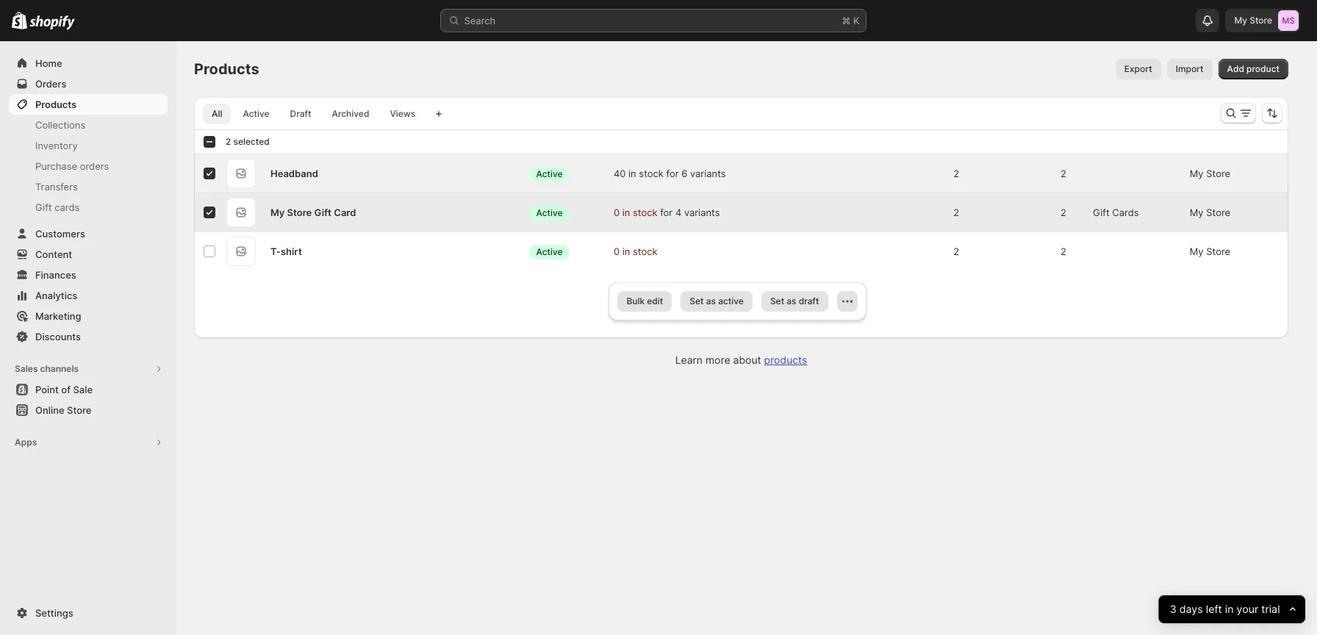 Task type: describe. For each thing, give the bounding box(es) containing it.
t-shirt
[[271, 246, 302, 257]]

days
[[1180, 602, 1203, 616]]

active
[[718, 296, 744, 307]]

more
[[706, 354, 730, 366]]

sales channels
[[15, 363, 79, 374]]

content link
[[9, 244, 168, 265]]

gift cards link
[[9, 197, 168, 218]]

collections
[[35, 119, 85, 131]]

selected
[[233, 136, 270, 147]]

finances
[[35, 269, 76, 281]]

draft link
[[281, 104, 320, 124]]

point
[[35, 384, 59, 395]]

sales
[[15, 363, 38, 374]]

0 vertical spatial products
[[194, 60, 259, 78]]

1 horizontal spatial shopify image
[[30, 15, 75, 30]]

orders
[[35, 78, 67, 90]]

as for draft
[[787, 296, 797, 307]]

export button
[[1116, 59, 1161, 79]]

collections link
[[9, 115, 168, 135]]

content
[[35, 248, 72, 260]]

add product link
[[1218, 59, 1289, 79]]

inventory
[[35, 140, 78, 151]]

1 vertical spatial products
[[35, 99, 77, 110]]

apps button
[[9, 432, 168, 453]]

in for 0 in stock
[[622, 246, 630, 257]]

2 vertical spatial stock
[[633, 246, 658, 257]]

3 days left in your trial
[[1170, 602, 1280, 616]]

settings
[[35, 607, 73, 619]]

1 horizontal spatial gift
[[314, 207, 332, 218]]

for for 6
[[666, 168, 679, 179]]

my store image
[[1278, 10, 1299, 31]]

inventory link
[[9, 135, 168, 156]]

home link
[[9, 53, 168, 74]]

online store
[[35, 404, 91, 416]]

customers link
[[9, 223, 168, 244]]

sale
[[73, 384, 93, 395]]

about
[[733, 354, 761, 366]]

search
[[464, 15, 496, 26]]

draft
[[799, 296, 819, 307]]

set as active button
[[681, 291, 753, 312]]

set as draft
[[770, 296, 819, 307]]

marketing link
[[9, 306, 168, 326]]

customers
[[35, 228, 85, 240]]

cards
[[1112, 207, 1139, 218]]

all button
[[203, 104, 231, 124]]

product
[[1247, 63, 1280, 74]]

sales channels button
[[9, 359, 168, 379]]

purchase orders link
[[9, 156, 168, 176]]

variants for 0 in stock for 4 variants
[[684, 207, 720, 218]]

store inside my store gift card link
[[287, 207, 312, 218]]

2 selected
[[226, 136, 270, 147]]

bulk edit
[[627, 296, 663, 307]]

products link
[[9, 94, 168, 115]]

⌘ k
[[842, 15, 860, 26]]

bulk edit button
[[618, 291, 672, 312]]

⌘
[[842, 15, 851, 26]]

for for 4
[[660, 207, 673, 218]]

my store gift card
[[271, 207, 356, 218]]

orders
[[80, 160, 109, 172]]

in for 0 in stock for 4 variants
[[622, 207, 630, 218]]

active for headband
[[536, 168, 563, 179]]

online store link
[[9, 400, 168, 420]]

gift cards
[[35, 201, 80, 213]]

archived
[[332, 108, 369, 119]]

set as active
[[690, 296, 744, 307]]

online store button
[[0, 400, 176, 420]]

t-
[[271, 246, 281, 257]]

draft
[[290, 108, 311, 119]]

analytics
[[35, 290, 77, 301]]

products
[[764, 354, 807, 366]]

3
[[1170, 602, 1177, 616]]

card
[[334, 207, 356, 218]]

add product
[[1227, 63, 1280, 74]]

products link
[[764, 354, 807, 366]]

0 for 0 in stock for 4 variants
[[614, 207, 620, 218]]

home
[[35, 57, 62, 69]]

headband
[[271, 168, 318, 179]]

transfers
[[35, 181, 78, 193]]

0 horizontal spatial shopify image
[[12, 12, 27, 29]]

import button
[[1167, 59, 1213, 79]]



Task type: locate. For each thing, give the bounding box(es) containing it.
of
[[61, 384, 71, 395]]

analytics link
[[9, 285, 168, 306]]

point of sale link
[[9, 379, 168, 400]]

set left active
[[690, 296, 704, 307]]

stock left 4 on the right top of the page
[[633, 207, 658, 218]]

1 0 from the top
[[614, 207, 620, 218]]

learn more about products
[[675, 354, 807, 366]]

0 up bulk edit "button"
[[614, 246, 620, 257]]

0 horizontal spatial products
[[35, 99, 77, 110]]

k
[[853, 15, 860, 26]]

store inside online store link
[[67, 404, 91, 416]]

gift left cards
[[35, 201, 52, 213]]

set as draft button
[[761, 291, 828, 312]]

headband link
[[271, 166, 318, 181]]

edit
[[647, 296, 663, 307]]

your
[[1237, 602, 1259, 616]]

trial
[[1262, 602, 1280, 616]]

0 vertical spatial 0
[[614, 207, 620, 218]]

in inside dropdown button
[[1225, 602, 1234, 616]]

import
[[1176, 63, 1204, 74]]

in up bulk
[[622, 246, 630, 257]]

active link
[[234, 104, 278, 124]]

orders link
[[9, 74, 168, 94]]

active inside active link
[[243, 108, 269, 119]]

variants for 40 in stock for 6 variants
[[690, 168, 726, 179]]

apps
[[15, 437, 37, 448]]

set
[[690, 296, 704, 307], [770, 296, 784, 307]]

0 in stock
[[614, 246, 658, 257]]

gift left cards on the top of page
[[1093, 207, 1110, 218]]

as inside the set as draft button
[[787, 296, 797, 307]]

1 horizontal spatial products
[[194, 60, 259, 78]]

1 vertical spatial stock
[[633, 207, 658, 218]]

variants right 6
[[690, 168, 726, 179]]

2 horizontal spatial gift
[[1093, 207, 1110, 218]]

0 for 0 in stock
[[614, 246, 620, 257]]

stock for 40 in stock
[[639, 168, 664, 179]]

all
[[212, 108, 222, 119]]

views link
[[381, 104, 424, 124]]

my store gift card link
[[271, 205, 356, 220]]

gift left card
[[314, 207, 332, 218]]

point of sale
[[35, 384, 93, 395]]

tab list
[[200, 103, 427, 124]]

variants right 4 on the right top of the page
[[684, 207, 720, 218]]

4
[[675, 207, 682, 218]]

stock
[[639, 168, 664, 179], [633, 207, 658, 218], [633, 246, 658, 257]]

1 horizontal spatial set
[[770, 296, 784, 307]]

t-shirt link
[[271, 244, 302, 259]]

discounts
[[35, 331, 81, 343]]

2 0 from the top
[[614, 246, 620, 257]]

learn
[[675, 354, 703, 366]]

in for 40 in stock for 6 variants
[[629, 168, 636, 179]]

0 in stock for 4 variants
[[614, 207, 720, 218]]

tab list containing all
[[200, 103, 427, 124]]

1 vertical spatial for
[[660, 207, 673, 218]]

archived link
[[323, 104, 378, 124]]

1 horizontal spatial as
[[787, 296, 797, 307]]

1 vertical spatial 0
[[614, 246, 620, 257]]

gift
[[35, 201, 52, 213], [314, 207, 332, 218], [1093, 207, 1110, 218]]

point of sale button
[[0, 379, 176, 400]]

in right left
[[1225, 602, 1234, 616]]

2 set from the left
[[770, 296, 784, 307]]

set for set as active
[[690, 296, 704, 307]]

0 horizontal spatial as
[[706, 296, 716, 307]]

gift cards
[[1093, 207, 1139, 218]]

products up all
[[194, 60, 259, 78]]

1 vertical spatial variants
[[684, 207, 720, 218]]

online
[[35, 404, 64, 416]]

6
[[682, 168, 688, 179]]

3 days left in your trial button
[[1159, 595, 1306, 623]]

gift for gift cards
[[35, 201, 52, 213]]

as inside the set as active button
[[706, 296, 716, 307]]

as left active
[[706, 296, 716, 307]]

set left draft
[[770, 296, 784, 307]]

transfers link
[[9, 176, 168, 197]]

40
[[614, 168, 626, 179]]

set inside the set as active button
[[690, 296, 704, 307]]

stock for 0 in stock
[[633, 207, 658, 218]]

as left draft
[[787, 296, 797, 307]]

1 set from the left
[[690, 296, 704, 307]]

2
[[226, 136, 231, 147], [953, 168, 960, 179], [1060, 168, 1067, 179], [953, 207, 960, 218], [1060, 207, 1067, 218], [953, 246, 960, 257], [1060, 246, 1067, 257]]

purchase
[[35, 160, 77, 172]]

gift for gift cards
[[1093, 207, 1110, 218]]

in down 40
[[622, 207, 630, 218]]

store
[[1250, 15, 1272, 26], [1206, 168, 1231, 179], [287, 207, 312, 218], [1206, 207, 1231, 218], [1206, 246, 1231, 257], [67, 404, 91, 416]]

shopify image
[[12, 12, 27, 29], [30, 15, 75, 30]]

0 vertical spatial for
[[666, 168, 679, 179]]

left
[[1206, 602, 1223, 616]]

0 vertical spatial stock
[[639, 168, 664, 179]]

0 horizontal spatial gift
[[35, 201, 52, 213]]

active for t-shirt
[[536, 246, 563, 257]]

for left 6
[[666, 168, 679, 179]]

1 as from the left
[[706, 296, 716, 307]]

bulk
[[627, 296, 645, 307]]

cards
[[55, 201, 80, 213]]

purchase orders
[[35, 160, 109, 172]]

0 down 40
[[614, 207, 620, 218]]

settings link
[[9, 603, 168, 623]]

views
[[390, 108, 415, 119]]

products up 'collections'
[[35, 99, 77, 110]]

channels
[[40, 363, 79, 374]]

as for active
[[706, 296, 716, 307]]

variants
[[690, 168, 726, 179], [684, 207, 720, 218]]

as
[[706, 296, 716, 307], [787, 296, 797, 307]]

active for my store gift card
[[536, 207, 563, 218]]

discounts link
[[9, 326, 168, 347]]

in
[[629, 168, 636, 179], [622, 207, 630, 218], [622, 246, 630, 257], [1225, 602, 1234, 616]]

finances link
[[9, 265, 168, 285]]

in right 40
[[629, 168, 636, 179]]

0 vertical spatial variants
[[690, 168, 726, 179]]

add
[[1227, 63, 1244, 74]]

stock right 40
[[639, 168, 664, 179]]

2 as from the left
[[787, 296, 797, 307]]

set inside the set as draft button
[[770, 296, 784, 307]]

stock down 0 in stock for 4 variants
[[633, 246, 658, 257]]

0 horizontal spatial set
[[690, 296, 704, 307]]

40 in stock for 6 variants
[[614, 168, 726, 179]]

export
[[1124, 63, 1152, 74]]

set for set as draft
[[770, 296, 784, 307]]

0
[[614, 207, 620, 218], [614, 246, 620, 257]]

shirt
[[281, 246, 302, 257]]

for left 4 on the right top of the page
[[660, 207, 673, 218]]



Task type: vqa. For each thing, say whether or not it's contained in the screenshot.
Point of Sale link
yes



